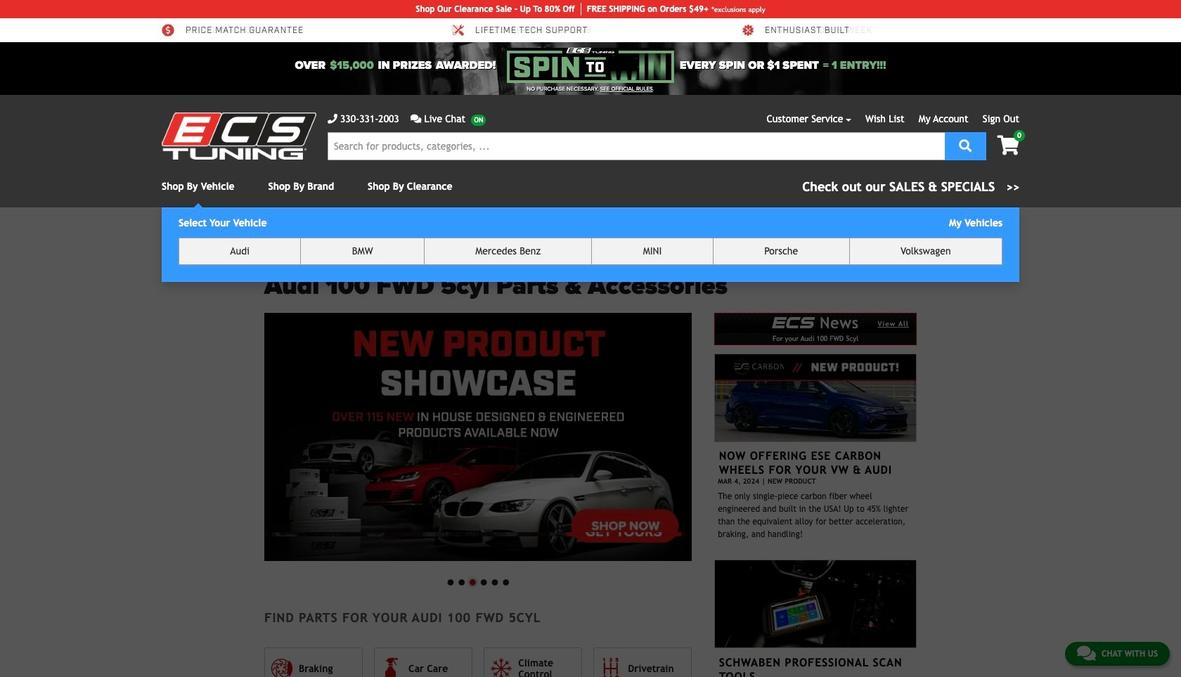 Task type: vqa. For each thing, say whether or not it's contained in the screenshot.
the ECS Tuning 'Spin to Win' contest logo
yes



Task type: locate. For each thing, give the bounding box(es) containing it.
shopping cart image
[[998, 136, 1020, 155]]

comments image
[[411, 114, 422, 124]]

search image
[[960, 139, 973, 152]]

ecs tuning image
[[162, 113, 317, 160]]



Task type: describe. For each thing, give the bounding box(es) containing it.
generic - monthly recap image
[[265, 313, 693, 562]]

Search text field
[[328, 132, 946, 160]]

schwaben professional scan tools image
[[715, 560, 917, 649]]

now offering ese carbon wheels for your vw & audi image
[[715, 354, 917, 442]]

ecs tuning 'spin to win' contest logo image
[[507, 48, 675, 83]]

phone image
[[328, 114, 338, 124]]



